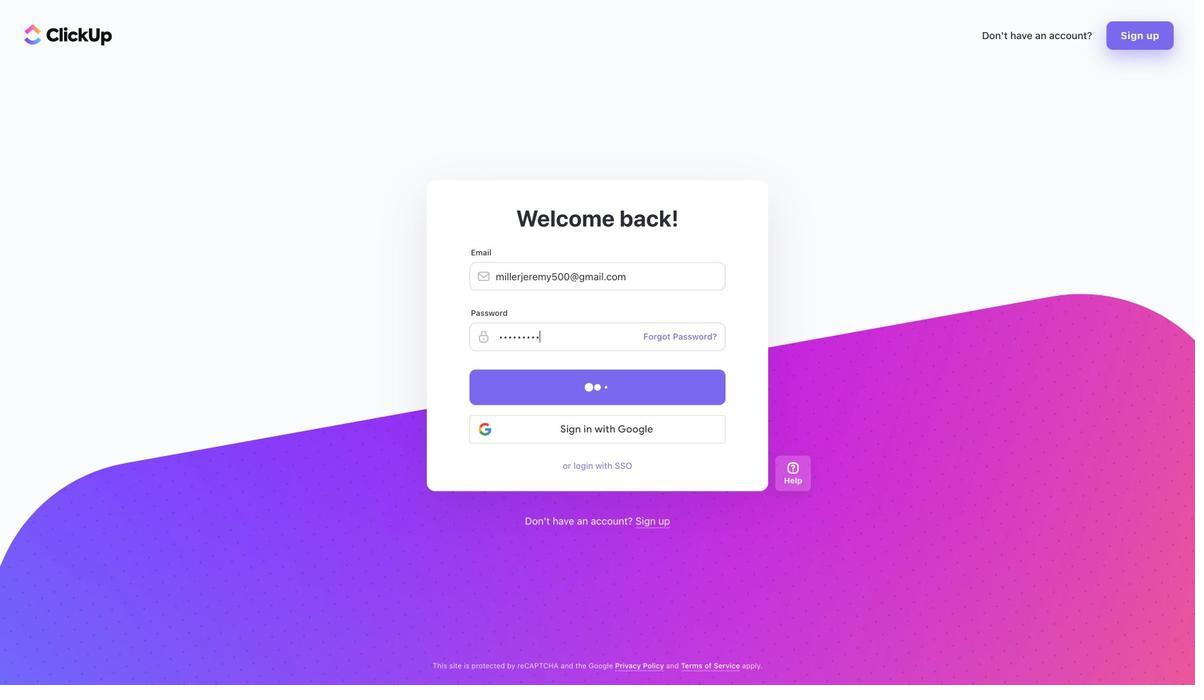 Task type: describe. For each thing, give the bounding box(es) containing it.
Enter your email email field
[[470, 262, 726, 291]]

login element
[[463, 249, 733, 470]]



Task type: locate. For each thing, give the bounding box(es) containing it.
Enter password password field
[[470, 323, 726, 351]]

clickup - home image
[[24, 24, 112, 46]]



Task type: vqa. For each thing, say whether or not it's contained in the screenshot.
Enter password PASSWORD FIELD
yes



